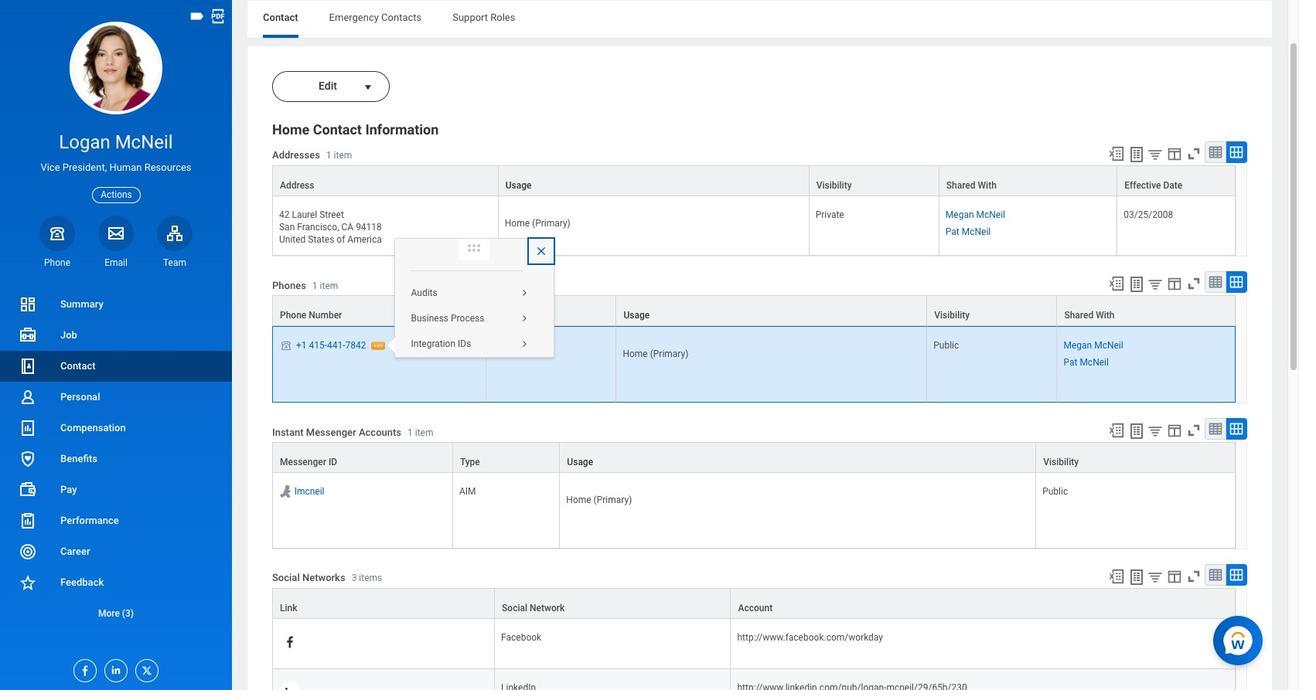 Task type: locate. For each thing, give the bounding box(es) containing it.
0 horizontal spatial megan
[[946, 210, 974, 220]]

export to excel image for item
[[1108, 145, 1125, 162]]

vice president, human resources
[[41, 162, 191, 173]]

integration
[[411, 339, 455, 349]]

1 horizontal spatial (primary)
[[594, 495, 632, 506]]

toolbar for instant messenger accounts
[[1101, 418, 1247, 443]]

2 vertical spatial visibility button
[[1036, 443, 1235, 473]]

1 vertical spatial visibility button
[[927, 296, 1057, 326]]

actions button
[[92, 187, 141, 203]]

visibility button
[[809, 166, 939, 196], [927, 296, 1057, 326], [1036, 443, 1235, 473]]

menu containing audits
[[395, 281, 540, 357]]

phone image inside popup button
[[46, 224, 68, 243]]

chevron right image up the device
[[515, 289, 533, 298]]

addresses
[[272, 149, 320, 161]]

expand table image
[[1229, 145, 1244, 160], [1229, 422, 1244, 437]]

summary image
[[19, 295, 37, 314]]

account
[[738, 603, 773, 614]]

0 vertical spatial table image
[[1208, 145, 1223, 160]]

phone inside phone logan mcneil element
[[44, 257, 70, 268]]

shared
[[946, 180, 975, 191], [1064, 310, 1093, 321]]

mcneil for top pat mcneil "link"
[[962, 227, 991, 237]]

list
[[0, 289, 232, 629]]

mcneil for right pat mcneil "link"
[[1080, 358, 1109, 368]]

menu inside dialog
[[395, 281, 540, 357]]

2 expand table image from the top
[[1229, 568, 1244, 583]]

2 export to excel image from the top
[[1108, 422, 1125, 439]]

1 vertical spatial shared with button
[[1057, 296, 1235, 326]]

0 vertical spatial 1
[[326, 150, 331, 161]]

expand table image for 1
[[1229, 275, 1244, 290]]

1 vertical spatial pat mcneil
[[1064, 358, 1109, 368]]

+1 415-441-7842 link
[[296, 337, 366, 351]]

megan
[[946, 210, 974, 220], [1064, 341, 1092, 351]]

1 vertical spatial expand table image
[[1229, 422, 1244, 437]]

contact
[[263, 12, 298, 23], [313, 121, 362, 138], [60, 360, 96, 372]]

0 vertical spatial items selected list
[[946, 207, 1030, 238]]

item up number
[[320, 280, 338, 291]]

support roles
[[453, 12, 515, 23]]

2 horizontal spatial usage
[[624, 310, 650, 321]]

0 horizontal spatial phone image
[[46, 224, 68, 243]]

1 vertical spatial chevron right image
[[515, 315, 533, 324]]

pat for right pat mcneil "link"
[[1064, 358, 1077, 368]]

phone down the phones
[[280, 310, 306, 321]]

export to excel image
[[1108, 276, 1125, 293], [1108, 568, 1125, 585]]

0 vertical spatial pat
[[946, 227, 959, 237]]

1 vertical spatial table image
[[1208, 422, 1223, 437]]

list containing summary
[[0, 289, 232, 629]]

megan mcneil
[[946, 210, 1005, 220], [1064, 341, 1123, 351]]

0 vertical spatial megan mcneil
[[946, 210, 1005, 220]]

facebook image
[[74, 660, 91, 677]]

1 vertical spatial pat mcneil link
[[1064, 354, 1109, 368]]

1 horizontal spatial phone
[[280, 310, 306, 321]]

item inside the phones 1 item
[[320, 280, 338, 291]]

0 horizontal spatial shared
[[946, 180, 975, 191]]

1 vertical spatial shared with
[[1064, 310, 1115, 321]]

type
[[460, 457, 480, 468]]

0 horizontal spatial phone
[[44, 257, 70, 268]]

instant messenger accounts 1 item
[[272, 426, 433, 438]]

performance link
[[0, 506, 232, 537]]

id
[[329, 457, 337, 468]]

click to view/edit grid preferences image
[[1166, 145, 1183, 162], [1166, 276, 1183, 293]]

0 vertical spatial (primary)
[[532, 218, 570, 229]]

1 export to excel image from the top
[[1108, 145, 1125, 162]]

public
[[933, 341, 959, 351], [1042, 487, 1068, 497]]

0 vertical spatial expand table image
[[1229, 275, 1244, 290]]

0 horizontal spatial (primary)
[[532, 218, 570, 229]]

chevron right image inside business process menu item
[[515, 315, 533, 324]]

1 horizontal spatial visibility
[[934, 310, 970, 321]]

1 right accounts
[[408, 427, 413, 438]]

1 vertical spatial social
[[502, 603, 527, 614]]

phone button
[[39, 216, 75, 269]]

table image for 3
[[1208, 568, 1223, 583]]

home (primary) element
[[505, 215, 570, 229], [623, 346, 688, 360], [566, 492, 632, 506]]

table image
[[1208, 145, 1223, 160], [1208, 422, 1223, 437], [1208, 568, 1223, 583]]

contact up 'personal'
[[60, 360, 96, 372]]

pat mcneil for top pat mcneil "link"
[[946, 227, 991, 237]]

2 chevron right image from the top
[[515, 315, 533, 324]]

0 horizontal spatial shared with
[[946, 180, 997, 191]]

phones
[[272, 280, 306, 291]]

phone image
[[46, 224, 68, 243], [279, 340, 293, 352]]

1 vertical spatial (primary)
[[650, 349, 688, 360]]

click to view/edit grid preferences image for accounts
[[1166, 422, 1183, 439]]

contact link
[[0, 351, 232, 382]]

export to worksheets image for item
[[1127, 276, 1146, 294]]

2 expand table image from the top
[[1229, 422, 1244, 437]]

1 horizontal spatial pat mcneil link
[[1064, 354, 1109, 368]]

0 vertical spatial phone
[[44, 257, 70, 268]]

0 horizontal spatial pat mcneil
[[946, 227, 991, 237]]

1 horizontal spatial pat mcneil
[[1064, 358, 1109, 368]]

visibility for item
[[934, 310, 970, 321]]

chevron right image
[[515, 340, 533, 350]]

benefits image
[[19, 450, 37, 469]]

7 row from the top
[[272, 589, 1236, 620]]

0 vertical spatial select to filter grid data image
[[1147, 276, 1164, 293]]

public for lmcneil
[[1042, 487, 1068, 497]]

0 horizontal spatial visibility
[[816, 180, 852, 191]]

messenger up the id
[[306, 426, 356, 438]]

phone inside phone number popup button
[[280, 310, 306, 321]]

row containing +1 415-441-7842
[[272, 327, 1236, 403]]

phones 1 item
[[272, 280, 338, 291]]

0 vertical spatial messenger
[[306, 426, 356, 438]]

1 horizontal spatial megan mcneil link
[[1064, 337, 1123, 351]]

ca
[[341, 222, 353, 233]]

select to filter grid data image
[[1147, 276, 1164, 293], [1147, 423, 1164, 439], [1147, 569, 1164, 585]]

1 vertical spatial phone image
[[279, 340, 293, 352]]

linkedin image
[[105, 660, 122, 677]]

1 vertical spatial export to excel image
[[1108, 422, 1125, 439]]

audits
[[411, 288, 437, 298]]

click to view/edit grid preferences image
[[1166, 422, 1183, 439], [1166, 568, 1183, 585]]

with for the topmost shared with popup button
[[978, 180, 997, 191]]

megan mcneil link for right pat mcneil "link"
[[1064, 337, 1123, 351]]

1 vertical spatial with
[[1096, 310, 1115, 321]]

2 horizontal spatial 1
[[408, 427, 413, 438]]

1 chevron right image from the top
[[515, 289, 533, 298]]

0 vertical spatial megan mcneil link
[[946, 207, 1005, 220]]

3
[[352, 573, 357, 584]]

select to filter grid data image for accounts
[[1147, 423, 1164, 439]]

1 vertical spatial public
[[1042, 487, 1068, 497]]

0 vertical spatial with
[[978, 180, 997, 191]]

more (3) button
[[0, 605, 232, 623]]

2 vertical spatial fullscreen image
[[1185, 568, 1202, 585]]

2 vertical spatial visibility
[[1043, 457, 1079, 468]]

performance
[[60, 515, 119, 527]]

chevron right image
[[515, 289, 533, 298], [515, 315, 533, 324]]

item inside instant messenger accounts 1 item
[[415, 427, 433, 438]]

fullscreen image
[[1185, 145, 1202, 162]]

8 row from the top
[[272, 620, 1236, 670]]

1 vertical spatial usage
[[624, 310, 650, 321]]

phone up summary
[[44, 257, 70, 268]]

click to view/edit grid preferences image left fullscreen image
[[1166, 145, 1183, 162]]

(primary) for top home (primary) element
[[532, 218, 570, 229]]

mcneil
[[115, 131, 173, 153], [976, 210, 1005, 220], [962, 227, 991, 237], [1094, 341, 1123, 351], [1080, 358, 1109, 368]]

1 vertical spatial item
[[320, 280, 338, 291]]

0 vertical spatial phone image
[[46, 224, 68, 243]]

pat mcneil
[[946, 227, 991, 237], [1064, 358, 1109, 368]]

table image for accounts
[[1208, 422, 1223, 437]]

1 horizontal spatial phone image
[[279, 340, 293, 352]]

home
[[272, 121, 309, 138], [505, 218, 530, 229], [623, 349, 648, 360], [566, 495, 591, 506]]

1 export to excel image from the top
[[1108, 276, 1125, 293]]

1 horizontal spatial 1
[[326, 150, 331, 161]]

america
[[347, 234, 382, 245]]

francisco,
[[297, 222, 339, 233]]

feedback image
[[19, 574, 37, 592]]

dialog containing audits
[[379, 238, 554, 358]]

1 vertical spatial megan mcneil
[[1064, 341, 1123, 351]]

1 inside the phones 1 item
[[312, 280, 317, 291]]

0 vertical spatial shared with button
[[939, 166, 1117, 196]]

1 horizontal spatial pat
[[1064, 358, 1077, 368]]

pat mcneil link
[[946, 224, 991, 237], [1064, 354, 1109, 368]]

tag image
[[189, 8, 206, 25]]

0 vertical spatial shared
[[946, 180, 975, 191]]

export to worksheets image for accounts
[[1127, 422, 1146, 441]]

performance image
[[19, 512, 37, 530]]

0 vertical spatial usage
[[506, 180, 532, 191]]

1 horizontal spatial public element
[[1042, 483, 1068, 497]]

chevron right image for business process
[[515, 315, 533, 324]]

dialog
[[379, 238, 554, 358]]

caret down image
[[359, 81, 377, 93]]

toolbar for social networks
[[1101, 565, 1247, 589]]

phone for phone number
[[280, 310, 306, 321]]

view printable version (pdf) image
[[210, 8, 227, 25]]

social for networks
[[272, 573, 300, 584]]

1 vertical spatial select to filter grid data image
[[1147, 423, 1164, 439]]

0 vertical spatial export to worksheets image
[[1127, 276, 1146, 294]]

email button
[[98, 216, 134, 269]]

contact image
[[19, 357, 37, 376]]

row containing 42 laurel street
[[272, 196, 1236, 256]]

usage for accounts
[[567, 457, 593, 468]]

social up the link on the bottom left of page
[[272, 573, 300, 584]]

feedback
[[60, 577, 104, 588]]

1 vertical spatial expand table image
[[1229, 568, 1244, 583]]

0 vertical spatial click to view/edit grid preferences image
[[1166, 422, 1183, 439]]

lmcneil
[[295, 487, 324, 497]]

mail image
[[107, 224, 125, 243]]

row containing lmcneil
[[272, 473, 1236, 549]]

1 vertical spatial usage button
[[617, 296, 927, 326]]

0 vertical spatial chevron right image
[[515, 289, 533, 298]]

1 horizontal spatial contact
[[263, 12, 298, 23]]

more (3)
[[98, 609, 134, 619]]

megan mcneil link
[[946, 207, 1005, 220], [1064, 337, 1123, 351]]

2 vertical spatial usage button
[[560, 443, 1035, 473]]

expand table image for item
[[1229, 145, 1244, 160]]

fullscreen image for 3
[[1185, 568, 1202, 585]]

items selected list
[[946, 207, 1030, 238], [1064, 337, 1148, 369]]

contacts
[[381, 12, 422, 23]]

1 vertical spatial click to view/edit grid preferences image
[[1166, 568, 1183, 585]]

phone
[[44, 257, 70, 268], [280, 310, 306, 321]]

messenger up lmcneil link
[[280, 457, 326, 468]]

2 export to excel image from the top
[[1108, 568, 1125, 585]]

job image
[[19, 326, 37, 345]]

emergency contacts
[[329, 12, 422, 23]]

0 vertical spatial public element
[[933, 337, 959, 351]]

0 vertical spatial expand table image
[[1229, 145, 1244, 160]]

2 vertical spatial contact
[[60, 360, 96, 372]]

with
[[978, 180, 997, 191], [1096, 310, 1115, 321]]

view team image
[[165, 224, 184, 243]]

chevron right image up chevron right image
[[515, 315, 533, 324]]

edit
[[319, 80, 337, 92]]

6 row from the top
[[272, 473, 1236, 549]]

item
[[334, 150, 352, 161], [320, 280, 338, 291], [415, 427, 433, 438]]

navigation pane region
[[0, 0, 232, 690]]

row containing messenger id
[[272, 443, 1236, 473]]

shared with button
[[939, 166, 1117, 196], [1057, 296, 1235, 326]]

0 horizontal spatial megan mcneil
[[946, 210, 1005, 220]]

1 horizontal spatial with
[[1096, 310, 1115, 321]]

5 row from the top
[[272, 443, 1236, 473]]

laurel
[[292, 210, 317, 220]]

expand table image
[[1229, 275, 1244, 290], [1229, 568, 1244, 583]]

1 vertical spatial visibility
[[934, 310, 970, 321]]

vice
[[41, 162, 60, 173]]

integration ids menu item
[[395, 332, 540, 357]]

0 vertical spatial home (primary)
[[505, 218, 570, 229]]

1 vertical spatial phone
[[280, 310, 306, 321]]

benefits
[[60, 453, 97, 465]]

http://www.facebook.com/workday
[[737, 633, 883, 643]]

0 horizontal spatial social
[[272, 573, 300, 584]]

social up "facebook"
[[502, 603, 527, 614]]

94118
[[356, 222, 382, 233]]

usage button
[[499, 166, 808, 196], [617, 296, 927, 326], [560, 443, 1035, 473]]

toolbar for addresses
[[1101, 141, 1247, 166]]

2 vertical spatial 1
[[408, 427, 413, 438]]

1 vertical spatial 1
[[312, 280, 317, 291]]

0 vertical spatial visibility
[[816, 180, 852, 191]]

business process menu item
[[395, 306, 540, 332]]

export to excel image
[[1108, 145, 1125, 162], [1108, 422, 1125, 439]]

mcneil for megan mcneil link corresponding to right pat mcneil "link"
[[1094, 341, 1123, 351]]

0 vertical spatial public
[[933, 341, 959, 351]]

contact right 'view printable version (pdf)' image
[[263, 12, 298, 23]]

3 row from the top
[[272, 296, 1236, 327]]

visibility
[[816, 180, 852, 191], [934, 310, 970, 321], [1043, 457, 1079, 468]]

1 horizontal spatial social
[[502, 603, 527, 614]]

career
[[60, 546, 90, 557]]

phone image up phone logan mcneil element on the left
[[46, 224, 68, 243]]

effective date
[[1125, 180, 1182, 191]]

messenger
[[306, 426, 356, 438], [280, 457, 326, 468]]

1 vertical spatial home (primary)
[[623, 349, 688, 360]]

1 vertical spatial megan mcneil link
[[1064, 337, 1123, 351]]

click to view/edit grid preferences image left table image
[[1166, 276, 1183, 293]]

0 horizontal spatial public
[[933, 341, 959, 351]]

2 vertical spatial select to filter grid data image
[[1147, 569, 1164, 585]]

1 horizontal spatial usage
[[567, 457, 593, 468]]

row
[[272, 166, 1236, 196], [272, 196, 1236, 256], [272, 296, 1236, 327], [272, 327, 1236, 403], [272, 443, 1236, 473], [272, 473, 1236, 549], [272, 589, 1236, 620], [272, 620, 1236, 670], [272, 670, 1236, 690]]

addresses 1 item
[[272, 149, 352, 161]]

san
[[279, 222, 295, 233]]

2 vertical spatial item
[[415, 427, 433, 438]]

support
[[453, 12, 488, 23]]

of
[[337, 234, 345, 245]]

2 row from the top
[[272, 196, 1236, 256]]

item for phones
[[320, 280, 338, 291]]

1 vertical spatial click to view/edit grid preferences image
[[1166, 276, 1183, 293]]

1 row from the top
[[272, 166, 1236, 196]]

contact up addresses 1 item
[[313, 121, 362, 138]]

2 horizontal spatial (primary)
[[650, 349, 688, 360]]

item inside addresses 1 item
[[334, 150, 352, 161]]

1 vertical spatial export to excel image
[[1108, 568, 1125, 585]]

social inside "popup button"
[[502, 603, 527, 614]]

item down 'home contact information'
[[334, 150, 352, 161]]

link
[[280, 603, 297, 614]]

row containing facebook
[[272, 620, 1236, 670]]

menu
[[395, 281, 540, 357]]

compensation link
[[0, 413, 232, 444]]

item right accounts
[[415, 427, 433, 438]]

1 right "addresses"
[[326, 150, 331, 161]]

address button
[[273, 166, 498, 196]]

1 horizontal spatial megan
[[1064, 341, 1092, 351]]

instant
[[272, 426, 304, 438]]

team logan mcneil element
[[157, 257, 193, 269]]

phone image left +1
[[279, 340, 293, 352]]

1 right the phones
[[312, 280, 317, 291]]

logan
[[59, 131, 110, 153]]

4 row from the top
[[272, 327, 1236, 403]]

tab list
[[247, 1, 1272, 38]]

tab list containing contact
[[247, 1, 1272, 38]]

1 vertical spatial contact
[[313, 121, 362, 138]]

0 vertical spatial social
[[272, 573, 300, 584]]

export to worksheets image
[[1127, 276, 1146, 294], [1127, 422, 1146, 441], [1127, 568, 1146, 587]]

(primary)
[[532, 218, 570, 229], [650, 349, 688, 360], [594, 495, 632, 506]]

0 horizontal spatial items selected list
[[946, 207, 1030, 238]]

benefits link
[[0, 444, 232, 475]]

edit button
[[272, 71, 359, 102]]

compensation image
[[19, 419, 37, 438]]

pay
[[60, 484, 77, 496]]

row containing phone number
[[272, 296, 1236, 327]]

export to worksheets image
[[1127, 145, 1146, 164]]

chevron right image inside audits menu item
[[515, 289, 533, 298]]

1 inside addresses 1 item
[[326, 150, 331, 161]]

9 row from the top
[[272, 670, 1236, 690]]

toolbar
[[1101, 141, 1247, 166], [1101, 272, 1247, 296], [1101, 418, 1247, 443], [1101, 565, 1247, 589]]

1 expand table image from the top
[[1229, 145, 1244, 160]]

logan mcneil
[[59, 131, 173, 153]]

2 horizontal spatial contact
[[313, 121, 362, 138]]

click to view/edit grid preferences image for phones
[[1166, 276, 1183, 293]]

fullscreen image
[[1185, 276, 1202, 293], [1185, 422, 1202, 439], [1185, 568, 1202, 585]]

1 expand table image from the top
[[1229, 275, 1244, 290]]

public element
[[933, 337, 959, 351], [1042, 483, 1068, 497]]



Task type: describe. For each thing, give the bounding box(es) containing it.
export to excel image for 1
[[1108, 276, 1125, 293]]

public element for lmcneil
[[1042, 483, 1068, 497]]

personal image
[[19, 388, 37, 407]]

united
[[279, 234, 306, 245]]

public element for +1 415-441-7842
[[933, 337, 959, 351]]

career image
[[19, 543, 37, 561]]

actions
[[101, 189, 132, 200]]

(3)
[[122, 609, 134, 619]]

select to filter grid data image for item
[[1147, 276, 1164, 293]]

7842
[[345, 341, 366, 351]]

0 vertical spatial visibility button
[[809, 166, 939, 196]]

email
[[104, 257, 127, 268]]

messenger inside popup button
[[280, 457, 326, 468]]

1 for addresses
[[326, 150, 331, 161]]

career link
[[0, 537, 232, 568]]

1 horizontal spatial shared with
[[1064, 310, 1115, 321]]

phone number
[[280, 310, 342, 321]]

landline
[[493, 341, 528, 351]]

expand table image for networks
[[1229, 568, 1244, 583]]

home contact information
[[272, 121, 439, 138]]

process
[[451, 313, 484, 324]]

1 inside instant messenger accounts 1 item
[[408, 427, 413, 438]]

email logan mcneil element
[[98, 257, 134, 269]]

1 for phones
[[312, 280, 317, 291]]

table image
[[1208, 275, 1223, 290]]

private element
[[815, 207, 844, 220]]

fullscreen image for item
[[1185, 276, 1202, 293]]

shared for the topmost shared with popup button
[[946, 180, 975, 191]]

2 vertical spatial home (primary)
[[566, 495, 632, 506]]

export to excel image for accounts
[[1108, 422, 1125, 439]]

shared for bottommost shared with popup button
[[1064, 310, 1093, 321]]

device
[[493, 310, 521, 321]]

0 vertical spatial pat mcneil link
[[946, 224, 991, 237]]

integration ids
[[411, 339, 471, 349]]

messenger id
[[280, 457, 337, 468]]

select to filter grid data image
[[1147, 146, 1164, 162]]

03/25/2008
[[1124, 210, 1173, 220]]

more
[[98, 609, 120, 619]]

0 vertical spatial home (primary) element
[[505, 215, 570, 229]]

usage button for accounts
[[560, 443, 1035, 473]]

summary link
[[0, 289, 232, 320]]

effective
[[1125, 180, 1161, 191]]

social networks 3 items
[[272, 573, 382, 584]]

441-
[[327, 341, 345, 351]]

social network
[[502, 603, 565, 614]]

0 vertical spatial usage button
[[499, 166, 808, 196]]

phone for phone
[[44, 257, 70, 268]]

aim
[[459, 487, 476, 497]]

audits menu item
[[395, 281, 540, 306]]

team link
[[157, 216, 193, 269]]

0 horizontal spatial usage
[[506, 180, 532, 191]]

42
[[279, 210, 290, 220]]

megan mcneil for top pat mcneil "link"
[[946, 210, 1005, 220]]

+1
[[296, 341, 307, 351]]

compensation
[[60, 422, 126, 434]]

usage button for item
[[617, 296, 927, 326]]

business process
[[411, 313, 484, 324]]

resources
[[144, 162, 191, 173]]

emergency
[[329, 12, 379, 23]]

mcneil inside navigation pane region
[[115, 131, 173, 153]]

effective date button
[[1118, 166, 1235, 196]]

pat mcneil for right pat mcneil "link"
[[1064, 358, 1109, 368]]

megan mcneil link for top pat mcneil "link"
[[946, 207, 1005, 220]]

(primary) for middle home (primary) element
[[650, 349, 688, 360]]

account button
[[731, 589, 1235, 619]]

item for addresses
[[334, 150, 352, 161]]

facebook
[[501, 633, 541, 643]]

usage for item
[[624, 310, 650, 321]]

1 vertical spatial items selected list
[[1064, 337, 1148, 369]]

chevron right image for audits
[[515, 289, 533, 298]]

+1 415-441-7842
[[296, 341, 366, 351]]

job link
[[0, 320, 232, 351]]

states
[[308, 234, 334, 245]]

visibility button for item
[[927, 296, 1057, 326]]

(primary) for the bottommost home (primary) element
[[594, 495, 632, 506]]

toolbar for phones
[[1101, 272, 1247, 296]]

public for +1 415-441-7842
[[933, 341, 959, 351]]

click to view/edit grid preferences image for 3
[[1166, 568, 1183, 585]]

export to worksheets image for 3
[[1127, 568, 1146, 587]]

social for network
[[502, 603, 527, 614]]

personal
[[60, 391, 100, 403]]

42 laurel street san francisco, ca 94118 united states of america
[[279, 210, 382, 245]]

feedback link
[[0, 568, 232, 598]]

pay link
[[0, 475, 232, 506]]

table image for item
[[1208, 145, 1223, 160]]

expand table image for accounts
[[1229, 422, 1244, 437]]

street
[[320, 210, 344, 220]]

aim element
[[459, 483, 476, 497]]

pat for top pat mcneil "link"
[[946, 227, 959, 237]]

network
[[530, 603, 565, 614]]

ids
[[458, 339, 471, 349]]

messenger id button
[[273, 443, 452, 473]]

megan for megan mcneil link related to top pat mcneil "link"
[[946, 210, 974, 220]]

device button
[[487, 296, 616, 326]]

information
[[365, 121, 439, 138]]

social network button
[[495, 589, 730, 619]]

personal link
[[0, 382, 232, 413]]

phone number button
[[273, 296, 486, 326]]

megan mcneil for right pat mcneil "link"
[[1064, 341, 1123, 351]]

human
[[109, 162, 142, 173]]

2 vertical spatial home (primary) element
[[566, 492, 632, 506]]

private
[[815, 210, 844, 220]]

business
[[411, 313, 449, 324]]

job
[[60, 329, 77, 341]]

export to excel image for networks
[[1108, 568, 1125, 585]]

1 vertical spatial home (primary) element
[[623, 346, 688, 360]]

items
[[359, 573, 382, 584]]

0 vertical spatial shared with
[[946, 180, 997, 191]]

president,
[[62, 162, 107, 173]]

facebook image
[[283, 636, 297, 650]]

click to view/edit grid preferences image for addresses
[[1166, 145, 1183, 162]]

select to filter grid data image for 3
[[1147, 569, 1164, 585]]

address
[[280, 180, 314, 191]]

row containing link
[[272, 589, 1236, 620]]

row containing address
[[272, 166, 1236, 196]]

visibility button for accounts
[[1036, 443, 1235, 473]]

x image
[[136, 660, 153, 677]]

415-
[[309, 341, 327, 351]]

move modal image
[[459, 239, 489, 257]]

0 vertical spatial contact
[[263, 12, 298, 23]]

link button
[[273, 589, 494, 619]]

megan for megan mcneil link corresponding to right pat mcneil "link"
[[1064, 341, 1092, 351]]

mcneil for megan mcneil link related to top pat mcneil "link"
[[976, 210, 1005, 220]]

close image
[[535, 245, 547, 257]]

fullscreen image for accounts
[[1185, 422, 1202, 439]]

aim image
[[278, 484, 293, 500]]

type button
[[453, 443, 559, 473]]

linkedin image
[[283, 686, 297, 690]]

more (3) button
[[0, 598, 232, 629]]

phone logan mcneil element
[[39, 257, 75, 269]]

pay image
[[19, 481, 37, 499]]

visibility for accounts
[[1043, 457, 1079, 468]]

accounts
[[359, 426, 401, 438]]

networks
[[302, 573, 345, 584]]

lmcneil link
[[295, 483, 324, 497]]

contact inside navigation pane region
[[60, 360, 96, 372]]

roles
[[490, 12, 515, 23]]

with for bottommost shared with popup button
[[1096, 310, 1115, 321]]



Task type: vqa. For each thing, say whether or not it's contained in the screenshot.
chevron right icon
yes



